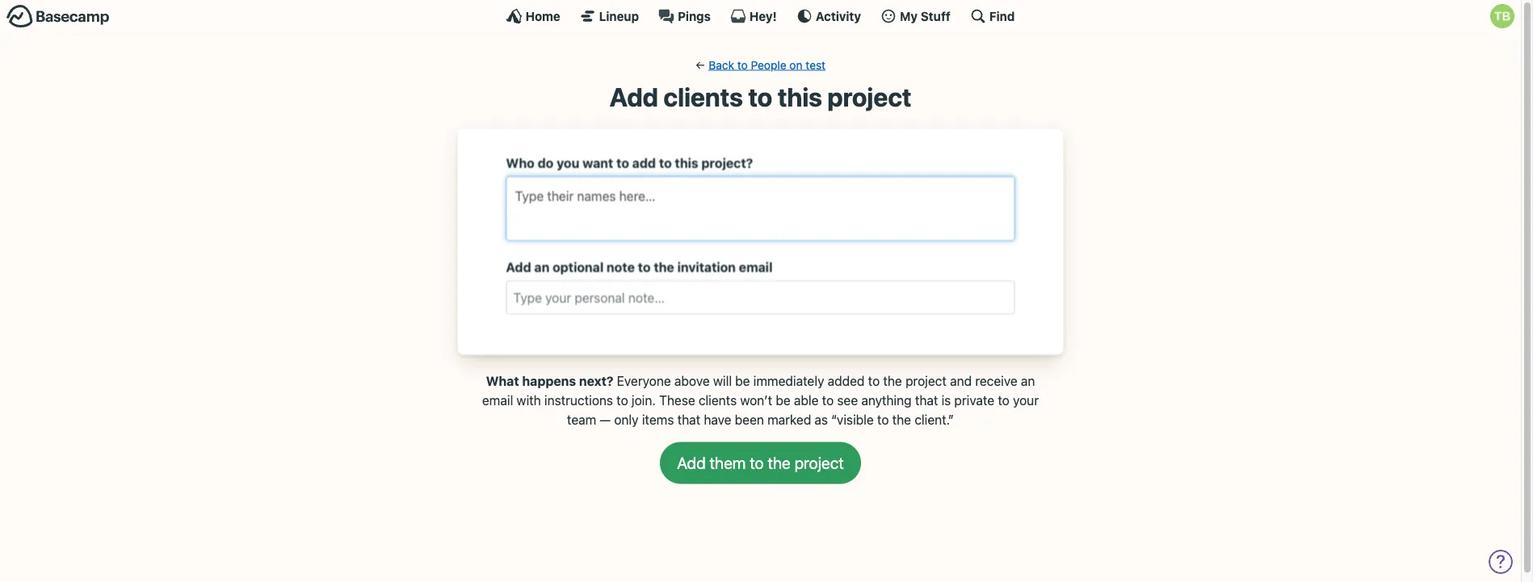 Task type: describe. For each thing, give the bounding box(es) containing it.
receive
[[975, 373, 1018, 389]]

as
[[815, 412, 828, 427]]

do
[[538, 155, 554, 170]]

will
[[713, 373, 732, 389]]

added
[[828, 373, 865, 389]]

to right add
[[659, 155, 672, 170]]

note…
[[629, 290, 665, 305]]

on
[[790, 58, 803, 72]]

to left add
[[617, 155, 629, 170]]

an inside everyone above will be immediately added to the project and receive an email with instructions to join.       these clients won't be able to see anything that is private to your team — only items that have been marked as "visible to the client."
[[1021, 373, 1035, 389]]

back to people on test link
[[709, 58, 826, 72]]

1 horizontal spatial that
[[915, 393, 938, 408]]

with
[[517, 393, 541, 408]]

0 vertical spatial project
[[828, 82, 912, 112]]

project?
[[702, 155, 753, 170]]

immediately
[[754, 373, 824, 389]]

lineup
[[599, 9, 639, 23]]

switch accounts image
[[6, 4, 110, 29]]

have
[[704, 412, 732, 427]]

main element
[[0, 0, 1521, 32]]

only
[[614, 412, 639, 427]]

type your personal note… button
[[506, 281, 1015, 315]]

to down anything
[[877, 412, 889, 427]]

what happens next?
[[486, 373, 614, 389]]

0 horizontal spatial that
[[677, 412, 701, 427]]

hey! button
[[730, 8, 777, 24]]

activity link
[[796, 8, 861, 24]]

and
[[950, 373, 972, 389]]

find
[[990, 9, 1015, 23]]

want
[[583, 155, 613, 170]]

Who do you want to add to this project? text field
[[513, 184, 1008, 208]]

see
[[837, 393, 858, 408]]

to up anything
[[868, 373, 880, 389]]

clients inside everyone above will be immediately added to the project and receive an email with instructions to join.       these clients won't be able to see anything that is private to your team — only items that have been marked as "visible to the client."
[[699, 393, 737, 408]]

add
[[632, 155, 656, 170]]

join.
[[632, 393, 656, 408]]

to right note
[[638, 259, 651, 275]]

"visible
[[832, 412, 874, 427]]

add for add clients to this project
[[610, 82, 658, 112]]

0 vertical spatial clients
[[664, 82, 743, 112]]

←
[[696, 58, 706, 72]]

add an optional note to the invitation email
[[506, 259, 773, 275]]



Task type: vqa. For each thing, say whether or not it's contained in the screenshot.
the New
no



Task type: locate. For each thing, give the bounding box(es) containing it.
1 vertical spatial the
[[883, 373, 902, 389]]

type
[[513, 290, 542, 305]]

client."
[[915, 412, 954, 427]]

0 horizontal spatial add
[[506, 259, 531, 275]]

1 vertical spatial add
[[506, 259, 531, 275]]

the up the 'note…'
[[654, 259, 674, 275]]

1 vertical spatial your
[[1013, 393, 1039, 408]]

0 vertical spatial the
[[654, 259, 674, 275]]

activity
[[816, 9, 861, 23]]

0 horizontal spatial an
[[534, 259, 550, 275]]

back
[[709, 58, 734, 72]]

project inside everyone above will be immediately added to the project and receive an email with instructions to join.       these clients won't be able to see anything that is private to your team — only items that have been marked as "visible to the client."
[[906, 373, 947, 389]]

my stuff button
[[881, 8, 951, 24]]

your right type at the left of page
[[545, 290, 571, 305]]

pings button
[[659, 8, 711, 24]]

the
[[654, 259, 674, 275], [883, 373, 902, 389], [892, 412, 911, 427]]

1 horizontal spatial this
[[778, 82, 822, 112]]

project
[[828, 82, 912, 112], [906, 373, 947, 389]]

0 vertical spatial email
[[739, 259, 773, 275]]

your down receive
[[1013, 393, 1039, 408]]

my
[[900, 9, 918, 23]]

your
[[545, 290, 571, 305], [1013, 393, 1039, 408]]

test
[[806, 58, 826, 72]]

who
[[506, 155, 535, 170]]

above
[[675, 373, 710, 389]]

1 vertical spatial that
[[677, 412, 701, 427]]

your inside everyone above will be immediately added to the project and receive an email with instructions to join.       these clients won't be able to see anything that is private to your team — only items that have been marked as "visible to the client."
[[1013, 393, 1039, 408]]

0 vertical spatial add
[[610, 82, 658, 112]]

happens
[[522, 373, 576, 389]]

email
[[739, 259, 773, 275], [482, 393, 513, 408]]

0 horizontal spatial be
[[735, 373, 750, 389]]

my stuff
[[900, 9, 951, 23]]

this down on
[[778, 82, 822, 112]]

home link
[[506, 8, 560, 24]]

← back to people on test
[[696, 58, 826, 72]]

an right receive
[[1021, 373, 1035, 389]]

hey!
[[750, 9, 777, 23]]

able
[[794, 393, 819, 408]]

0 vertical spatial that
[[915, 393, 938, 408]]

1 horizontal spatial be
[[776, 393, 791, 408]]

tim burton image
[[1491, 4, 1515, 28]]

be right will in the left of the page
[[735, 373, 750, 389]]

add up who do you want to add to this project?
[[610, 82, 658, 112]]

home
[[526, 9, 560, 23]]

who do you want to add to this project?
[[506, 155, 753, 170]]

invitation
[[677, 259, 736, 275]]

to left see
[[822, 393, 834, 408]]

find button
[[970, 8, 1015, 24]]

your inside button
[[545, 290, 571, 305]]

instructions
[[545, 393, 613, 408]]

0 horizontal spatial this
[[675, 155, 699, 170]]

what
[[486, 373, 519, 389]]

0 horizontal spatial your
[[545, 290, 571, 305]]

be down immediately
[[776, 393, 791, 408]]

1 horizontal spatial email
[[739, 259, 773, 275]]

the down anything
[[892, 412, 911, 427]]

email inside everyone above will be immediately added to the project and receive an email with instructions to join.       these clients won't be able to see anything that is private to your team — only items that have been marked as "visible to the client."
[[482, 393, 513, 408]]

anything
[[862, 393, 912, 408]]

personal
[[575, 290, 625, 305]]

email up type your personal note… button
[[739, 259, 773, 275]]

these
[[659, 393, 695, 408]]

1 horizontal spatial your
[[1013, 393, 1039, 408]]

everyone
[[617, 373, 671, 389]]

to right back
[[737, 58, 748, 72]]

everyone above will be immediately added to the project and receive an email with instructions to join.       these clients won't be able to see anything that is private to your team — only items that have been marked as "visible to the client."
[[482, 373, 1039, 427]]

marked
[[768, 412, 811, 427]]

0 vertical spatial your
[[545, 290, 571, 305]]

been
[[735, 412, 764, 427]]

clients down ← at the left top of page
[[664, 82, 743, 112]]

that left is
[[915, 393, 938, 408]]

add for add an optional note to the invitation email
[[506, 259, 531, 275]]

team
[[567, 412, 597, 427]]

2 vertical spatial the
[[892, 412, 911, 427]]

stuff
[[921, 9, 951, 23]]

the up anything
[[883, 373, 902, 389]]

lineup link
[[580, 8, 639, 24]]

0 vertical spatial an
[[534, 259, 550, 275]]

1 vertical spatial project
[[906, 373, 947, 389]]

0 vertical spatial this
[[778, 82, 822, 112]]

email down what on the bottom of page
[[482, 393, 513, 408]]

an
[[534, 259, 550, 275], [1021, 373, 1035, 389]]

add up type at the left of page
[[506, 259, 531, 275]]

1 vertical spatial be
[[776, 393, 791, 408]]

—
[[600, 412, 611, 427]]

that down these
[[677, 412, 701, 427]]

optional
[[553, 259, 604, 275]]

add clients to this project
[[610, 82, 912, 112]]

people
[[751, 58, 787, 72]]

clients
[[664, 82, 743, 112], [699, 393, 737, 408]]

type your personal note…
[[513, 290, 665, 305]]

0 horizontal spatial email
[[482, 393, 513, 408]]

1 vertical spatial an
[[1021, 373, 1035, 389]]

0 vertical spatial be
[[735, 373, 750, 389]]

1 vertical spatial clients
[[699, 393, 737, 408]]

won't
[[740, 393, 773, 408]]

next?
[[579, 373, 614, 389]]

1 vertical spatial email
[[482, 393, 513, 408]]

an up type at the left of page
[[534, 259, 550, 275]]

this left project? at the left top
[[675, 155, 699, 170]]

you
[[557, 155, 580, 170]]

be
[[735, 373, 750, 389], [776, 393, 791, 408]]

add
[[610, 82, 658, 112], [506, 259, 531, 275]]

to down ← back to people on test at top
[[748, 82, 773, 112]]

1 horizontal spatial an
[[1021, 373, 1035, 389]]

1 horizontal spatial add
[[610, 82, 658, 112]]

private
[[955, 393, 995, 408]]

is
[[942, 393, 951, 408]]

None submit
[[660, 442, 861, 484]]

pings
[[678, 9, 711, 23]]

note
[[607, 259, 635, 275]]

to down receive
[[998, 393, 1010, 408]]

this
[[778, 82, 822, 112], [675, 155, 699, 170]]

clients up have
[[699, 393, 737, 408]]

to up only
[[617, 393, 628, 408]]

items
[[642, 412, 674, 427]]

to
[[737, 58, 748, 72], [748, 82, 773, 112], [617, 155, 629, 170], [659, 155, 672, 170], [638, 259, 651, 275], [868, 373, 880, 389], [617, 393, 628, 408], [822, 393, 834, 408], [998, 393, 1010, 408], [877, 412, 889, 427]]

that
[[915, 393, 938, 408], [677, 412, 701, 427]]

1 vertical spatial this
[[675, 155, 699, 170]]



